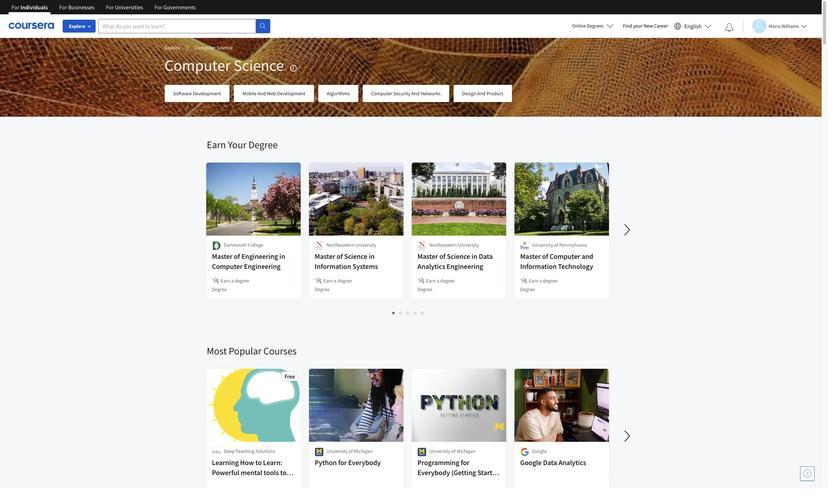 Task type: locate. For each thing, give the bounding box(es) containing it.
networks
[[421, 90, 441, 97]]

university of pennsylvania image
[[520, 241, 529, 250]]

analytics
[[417, 262, 445, 271], [559, 458, 586, 467]]

new
[[644, 23, 653, 29]]

and
[[258, 90, 266, 97], [412, 90, 420, 97], [477, 90, 486, 97], [582, 252, 593, 261]]

google for google
[[532, 448, 547, 454]]

next slide image inside earn your degree carousel element
[[619, 221, 636, 239]]

0 vertical spatial explore
[[69, 23, 85, 29]]

0 vertical spatial analytics
[[417, 262, 445, 271]]

mobile and web development link
[[234, 85, 314, 102]]

michigan
[[354, 448, 373, 454], [457, 448, 475, 454]]

data inside most popular courses carousel element
[[543, 458, 557, 467]]

for up (getting at bottom right
[[461, 458, 469, 467]]

google for google data analytics
[[520, 458, 542, 467]]

systems
[[353, 262, 378, 271]]

explore down for businesses
[[69, 23, 85, 29]]

3 a from the left
[[437, 278, 439, 284]]

4 earn a degree from the left
[[529, 278, 557, 284]]

(getting
[[451, 468, 476, 477]]

1 horizontal spatial for
[[461, 458, 469, 467]]

master of engineering in computer engineering
[[212, 252, 285, 271]]

1 vertical spatial explore
[[165, 44, 180, 51]]

0 horizontal spatial to
[[255, 458, 262, 467]]

3
[[407, 309, 410, 316]]

information down the university of pennsylvania icon
[[520, 262, 557, 271]]

for right python
[[338, 458, 347, 467]]

1 northeastern from the left
[[326, 242, 354, 248]]

a down master of computer and information technology
[[539, 278, 542, 284]]

earn a degree down master of science in information systems
[[323, 278, 352, 284]]

2 in from the left
[[369, 252, 375, 261]]

2 for from the left
[[59, 4, 67, 11]]

web
[[267, 90, 276, 97]]

1 for from the left
[[11, 4, 19, 11]]

development
[[193, 90, 221, 97], [277, 90, 305, 97]]

google down google image
[[520, 458, 542, 467]]

earn a degree
[[220, 278, 249, 284], [323, 278, 352, 284], [426, 278, 455, 284], [529, 278, 557, 284]]

1 horizontal spatial information
[[520, 262, 557, 271]]

help center image
[[803, 470, 812, 478]]

1 michigan from the left
[[354, 448, 373, 454]]

degree for master of engineering in computer engineering
[[212, 286, 227, 293]]

development inside "link"
[[277, 90, 305, 97]]

engineering
[[241, 252, 278, 261], [244, 262, 280, 271], [447, 262, 483, 271]]

1 horizontal spatial development
[[277, 90, 305, 97]]

earn for master of computer and information technology
[[529, 278, 538, 284]]

next slide image for degree
[[619, 221, 636, 239]]

earn a degree down master of science in data analytics engineering
[[426, 278, 455, 284]]

next slide image
[[619, 221, 636, 239], [619, 428, 636, 445]]

google
[[532, 448, 547, 454], [520, 458, 542, 467]]

1 university of michigan from the left
[[326, 448, 373, 454]]

coursera image
[[9, 20, 54, 32]]

explore
[[69, 23, 85, 29], [165, 44, 180, 51]]

next slide image for courses
[[619, 428, 636, 445]]

0 horizontal spatial university of michigan
[[326, 448, 373, 454]]

google image
[[520, 448, 529, 457]]

for left the businesses
[[59, 4, 67, 11]]

2 northeastern from the left
[[429, 242, 457, 248]]

most popular courses carousel element
[[203, 323, 827, 488]]

1 master from the left
[[212, 252, 232, 261]]

to right how
[[255, 458, 262, 467]]

dartmouth college image
[[212, 241, 221, 250]]

software development link
[[165, 85, 230, 102]]

university of michigan
[[326, 448, 373, 454], [429, 448, 475, 454]]

0 horizontal spatial everybody
[[348, 458, 381, 467]]

master of science in information systems
[[315, 252, 378, 271]]

2 master from the left
[[315, 252, 335, 261]]

0 vertical spatial computer science
[[195, 44, 233, 51]]

degree down master of science in information systems
[[337, 278, 352, 284]]

science inside master of science in data analytics engineering
[[447, 252, 470, 261]]

for inside programming for everybody (getting started with python)
[[461, 458, 469, 467]]

3 for from the left
[[106, 4, 114, 11]]

learning
[[212, 458, 239, 467]]

degree for master of science in data analytics engineering
[[417, 286, 432, 293]]

1 horizontal spatial in
[[369, 252, 375, 261]]

northeastern up master of science in data analytics engineering
[[429, 242, 457, 248]]

degree down master of computer and information technology
[[543, 278, 557, 284]]

2 horizontal spatial in
[[472, 252, 477, 261]]

1 horizontal spatial to
[[280, 468, 287, 477]]

university of michigan up python for everybody
[[326, 448, 373, 454]]

for
[[11, 4, 19, 11], [59, 4, 67, 11], [106, 4, 114, 11], [155, 4, 162, 11]]

computer down university of pennsylvania on the right of page
[[550, 252, 580, 261]]

in inside master of science in data analytics engineering
[[472, 252, 477, 261]]

university for python for everybody
[[326, 448, 348, 454]]

for left governments
[[155, 4, 162, 11]]

0 horizontal spatial data
[[479, 252, 493, 261]]

mobile
[[243, 90, 257, 97]]

1 horizontal spatial everybody
[[417, 468, 450, 477]]

in inside master of engineering in computer engineering
[[279, 252, 285, 261]]

None search field
[[98, 19, 270, 33]]

0 vertical spatial next slide image
[[619, 221, 636, 239]]

science
[[217, 44, 233, 51], [234, 56, 284, 75], [344, 252, 367, 261], [447, 252, 470, 261]]

1 vertical spatial everybody
[[417, 468, 450, 477]]

1 vertical spatial computer science
[[165, 56, 284, 75]]

and up technology
[[582, 252, 593, 261]]

master inside master of engineering in computer engineering
[[212, 252, 232, 261]]

1 horizontal spatial northeastern university image
[[417, 241, 426, 250]]

2 for from the left
[[461, 458, 469, 467]]

help
[[212, 478, 225, 487]]

degree for master of computer and information technology
[[520, 286, 535, 293]]

1 vertical spatial google
[[520, 458, 542, 467]]

0 horizontal spatial development
[[193, 90, 221, 97]]

master for master of engineering in computer engineering
[[212, 252, 232, 261]]

computer down dartmouth in the left of the page
[[212, 262, 242, 271]]

english button
[[672, 14, 715, 38]]

earn down master of science in information systems
[[323, 278, 333, 284]]

northeastern up master of science in information systems
[[326, 242, 354, 248]]

university up python for everybody
[[326, 448, 348, 454]]

1 information from the left
[[315, 262, 351, 271]]

1 next slide image from the top
[[619, 221, 636, 239]]

degree for technology
[[543, 278, 557, 284]]

1 horizontal spatial northeastern university
[[429, 242, 479, 248]]

earn
[[207, 138, 226, 151], [220, 278, 230, 284], [323, 278, 333, 284], [426, 278, 436, 284], [529, 278, 538, 284]]

northeastern university image
[[315, 241, 324, 250], [417, 241, 426, 250]]

2 northeastern university from the left
[[429, 242, 479, 248]]

degree down master of engineering in computer engineering
[[235, 278, 249, 284]]

1 horizontal spatial data
[[543, 458, 557, 467]]

dartmouth college
[[224, 242, 263, 248]]

northeastern for analytics
[[429, 242, 457, 248]]

0 horizontal spatial northeastern university image
[[315, 241, 324, 250]]

everybody
[[348, 458, 381, 467], [417, 468, 450, 477]]

1 northeastern university from the left
[[326, 242, 376, 248]]

explore down what do you want to learn? text field
[[165, 44, 180, 51]]

degree for master of science in information systems
[[315, 286, 329, 293]]

1 horizontal spatial university of michigan
[[429, 448, 475, 454]]

of
[[554, 242, 558, 248], [234, 252, 240, 261], [337, 252, 343, 261], [439, 252, 445, 261], [542, 252, 548, 261], [349, 448, 353, 454], [451, 448, 456, 454]]

northeastern university for analytics
[[429, 242, 479, 248]]

master inside master of computer and information technology
[[520, 252, 541, 261]]

1 horizontal spatial analytics
[[559, 458, 586, 467]]

a for systems
[[334, 278, 336, 284]]

governments
[[164, 4, 196, 11]]

northeastern university up master of science in information systems
[[326, 242, 376, 248]]

development right the web
[[277, 90, 305, 97]]

everybody for programming for everybody (getting started with python)
[[417, 468, 450, 477]]

data
[[479, 252, 493, 261], [543, 458, 557, 467]]

1 horizontal spatial explore
[[165, 44, 180, 51]]

master for master of science in data analytics engineering
[[417, 252, 438, 261]]

career
[[654, 23, 668, 29]]

to right tools
[[280, 468, 287, 477]]

2 university of michigan from the left
[[429, 448, 475, 454]]

find your new career
[[623, 23, 668, 29]]

1 earn a degree from the left
[[220, 278, 249, 284]]

1 in from the left
[[279, 252, 285, 261]]

0 vertical spatial everybody
[[348, 458, 381, 467]]

security
[[393, 90, 411, 97]]

0 horizontal spatial analytics
[[417, 262, 445, 271]]

outlined info action image
[[289, 64, 298, 72]]

2 information from the left
[[520, 262, 557, 271]]

a for technology
[[539, 278, 542, 284]]

degree
[[235, 278, 249, 284], [337, 278, 352, 284], [440, 278, 455, 284], [543, 278, 557, 284]]

williams
[[782, 23, 799, 29]]

information
[[315, 262, 351, 271], [520, 262, 557, 271]]

python
[[315, 458, 337, 467]]

and left the web
[[258, 90, 266, 97]]

2 a from the left
[[334, 278, 336, 284]]

for
[[338, 458, 347, 467], [461, 458, 469, 467]]

1 northeastern university image from the left
[[315, 241, 324, 250]]

university right the university of pennsylvania icon
[[532, 242, 553, 248]]

development right 'software' on the left top of the page
[[193, 90, 221, 97]]

in inside master of science in information systems
[[369, 252, 375, 261]]

for for individuals
[[11, 4, 19, 11]]

list
[[207, 309, 610, 317]]

1 horizontal spatial northeastern
[[429, 242, 457, 248]]

northeastern university for systems
[[326, 242, 376, 248]]

1 for from the left
[[338, 458, 347, 467]]

everybody inside programming for everybody (getting started with python)
[[417, 468, 450, 477]]

earn left your
[[207, 138, 226, 151]]

for for python
[[338, 458, 347, 467]]

earn a degree down master of engineering in computer engineering
[[220, 278, 249, 284]]

university
[[355, 242, 376, 248], [458, 242, 479, 248], [532, 242, 553, 248], [326, 448, 348, 454], [429, 448, 450, 454]]

3 button
[[405, 309, 412, 317]]

computer inside master of computer and information technology
[[550, 252, 580, 261]]

university of michigan up programming at the right
[[429, 448, 475, 454]]

3 degree from the left
[[440, 278, 455, 284]]

master
[[212, 252, 232, 261], [315, 252, 335, 261], [417, 252, 438, 261], [520, 252, 541, 261]]

popular
[[229, 345, 262, 357]]

0 horizontal spatial information
[[315, 262, 351, 271]]

and inside master of computer and information technology
[[582, 252, 593, 261]]

with
[[417, 478, 431, 487]]

0 horizontal spatial for
[[338, 458, 347, 467]]

analytics inside master of science in data analytics engineering
[[417, 262, 445, 271]]

university up systems
[[355, 242, 376, 248]]

college
[[248, 242, 263, 248]]

earn down master of science in data analytics engineering
[[426, 278, 436, 284]]

michigan up (getting at bottom right
[[457, 448, 475, 454]]

1 vertical spatial analytics
[[559, 458, 586, 467]]

google data analytics
[[520, 458, 586, 467]]

2 earn a degree from the left
[[323, 278, 352, 284]]

earn down master of engineering in computer engineering
[[220, 278, 230, 284]]

list containing 1
[[207, 309, 610, 317]]

online
[[572, 23, 586, 29]]

master
[[239, 478, 261, 487]]

4 degree from the left
[[543, 278, 557, 284]]

earn down master of computer and information technology
[[529, 278, 538, 284]]

2 next slide image from the top
[[619, 428, 636, 445]]

0 horizontal spatial explore
[[69, 23, 85, 29]]

for for universities
[[106, 4, 114, 11]]

a down master of science in data analytics engineering
[[437, 278, 439, 284]]

banner navigation
[[6, 0, 202, 20]]

a down master of science in information systems
[[334, 278, 336, 284]]

mental
[[241, 468, 262, 477]]

0 vertical spatial google
[[532, 448, 547, 454]]

1 degree from the left
[[235, 278, 249, 284]]

1 horizontal spatial michigan
[[457, 448, 475, 454]]

computer security and networks
[[371, 90, 441, 97]]

0 vertical spatial data
[[479, 252, 493, 261]]

for left "universities"
[[106, 4, 114, 11]]

university up programming at the right
[[429, 448, 450, 454]]

how
[[240, 458, 254, 467]]

deep
[[224, 448, 235, 454]]

master inside master of science in information systems
[[315, 252, 335, 261]]

3 in from the left
[[472, 252, 477, 261]]

university of michigan for python
[[326, 448, 373, 454]]

information left systems
[[315, 262, 351, 271]]

0 horizontal spatial northeastern university
[[326, 242, 376, 248]]

3 master from the left
[[417, 252, 438, 261]]

michigan for programming
[[457, 448, 475, 454]]

2 development from the left
[[277, 90, 305, 97]]

0 horizontal spatial michigan
[[354, 448, 373, 454]]

degree
[[249, 138, 278, 151], [212, 286, 227, 293], [315, 286, 329, 293], [417, 286, 432, 293], [520, 286, 535, 293]]

4 for from the left
[[155, 4, 162, 11]]

master inside master of science in data analytics engineering
[[417, 252, 438, 261]]

computer right explore link
[[195, 44, 216, 51]]

master for master of science in information systems
[[315, 252, 335, 261]]

1 vertical spatial next slide image
[[619, 428, 636, 445]]

0 horizontal spatial in
[[279, 252, 285, 261]]

0 horizontal spatial northeastern
[[326, 242, 354, 248]]

in
[[279, 252, 285, 261], [369, 252, 375, 261], [472, 252, 477, 261]]

teaching
[[236, 448, 254, 454]]

google right google image
[[532, 448, 547, 454]]

science inside master of science in information systems
[[344, 252, 367, 261]]

earn a degree down master of computer and information technology
[[529, 278, 557, 284]]

4 a from the left
[[539, 278, 542, 284]]

a down master of engineering in computer engineering
[[231, 278, 234, 284]]

computer science
[[195, 44, 233, 51], [165, 56, 284, 75]]

to
[[255, 458, 262, 467], [280, 468, 287, 477]]

computer
[[195, 44, 216, 51], [165, 56, 231, 75], [371, 90, 392, 97], [550, 252, 580, 261], [212, 262, 242, 271]]

2 degree from the left
[[337, 278, 352, 284]]

information inside master of computer and information technology
[[520, 262, 557, 271]]

3 earn a degree from the left
[[426, 278, 455, 284]]

1 a from the left
[[231, 278, 234, 284]]

5 button
[[419, 309, 426, 317]]

information inside master of science in information systems
[[315, 262, 351, 271]]

explore button
[[63, 20, 96, 33]]

4 master from the left
[[520, 252, 541, 261]]

2 northeastern university image from the left
[[417, 241, 426, 250]]

in for master of science in information systems
[[369, 252, 375, 261]]

python for everybody
[[315, 458, 381, 467]]

for left individuals
[[11, 4, 19, 11]]

design
[[462, 90, 476, 97]]

of inside master of computer and information technology
[[542, 252, 548, 261]]

1 vertical spatial data
[[543, 458, 557, 467]]

2 michigan from the left
[[457, 448, 475, 454]]

businesses
[[68, 4, 95, 11]]

northeastern university up master of science in data analytics engineering
[[429, 242, 479, 248]]

northeastern for systems
[[326, 242, 354, 248]]

michigan up python for everybody
[[354, 448, 373, 454]]

degree down master of science in data analytics engineering
[[440, 278, 455, 284]]



Task type: vqa. For each thing, say whether or not it's contained in the screenshot.
the toward
no



Task type: describe. For each thing, give the bounding box(es) containing it.
english
[[685, 22, 702, 30]]

earn a degree for analytics
[[426, 278, 455, 284]]

earn for master of engineering in computer engineering
[[220, 278, 230, 284]]

individuals
[[20, 4, 48, 11]]

1 development from the left
[[193, 90, 221, 97]]

university for programming for everybody (getting started with python)
[[429, 448, 450, 454]]

1 vertical spatial to
[[280, 468, 287, 477]]

northeastern university image for master of science in information systems
[[315, 241, 324, 250]]

earn for master of science in data analytics engineering
[[426, 278, 436, 284]]

everybody for python for everybody
[[348, 458, 381, 467]]

algorithms link
[[318, 85, 358, 102]]

2 button
[[398, 309, 405, 317]]

degree for systems
[[337, 278, 352, 284]]

algorithms
[[327, 90, 350, 97]]

data inside master of science in data analytics engineering
[[479, 252, 493, 261]]

software
[[173, 90, 192, 97]]

computer up software development on the top left of page
[[165, 56, 231, 75]]

computer left security
[[371, 90, 392, 97]]

courses
[[263, 345, 297, 357]]

computer security and networks link
[[363, 85, 449, 102]]

show notifications image
[[725, 23, 734, 32]]

and right security
[[412, 90, 420, 97]]

and right "design"
[[477, 90, 486, 97]]

for governments
[[155, 4, 196, 11]]

master for master of computer and information technology
[[520, 252, 541, 261]]

and inside "link"
[[258, 90, 266, 97]]

pennsylvania
[[559, 242, 587, 248]]

master of computer and information technology
[[520, 252, 593, 271]]

a for analytics
[[437, 278, 439, 284]]

solutions
[[255, 448, 275, 454]]

your
[[228, 138, 247, 151]]

university of michigan image
[[417, 448, 426, 457]]

for for governments
[[155, 4, 162, 11]]

deep teaching solutions image
[[212, 448, 221, 457]]

master of science in data analytics engineering
[[417, 252, 493, 271]]

of inside master of science in data analytics engineering
[[439, 252, 445, 261]]

powerful
[[212, 468, 239, 477]]

1 button
[[390, 309, 398, 317]]

software development
[[173, 90, 221, 97]]

product
[[487, 90, 503, 97]]

for for programming
[[461, 458, 469, 467]]

design and product link
[[454, 85, 512, 102]]

maria williams button
[[743, 19, 807, 33]]

maria
[[769, 23, 781, 29]]

What do you want to learn? text field
[[98, 19, 256, 33]]

analytics inside most popular courses carousel element
[[559, 458, 586, 467]]

northeastern university image for master of science in data analytics engineering
[[417, 241, 426, 250]]

find
[[623, 23, 632, 29]]

university of michigan for programming
[[429, 448, 475, 454]]

university up master of science in data analytics engineering
[[458, 242, 479, 248]]

you
[[227, 478, 238, 487]]

in for master of engineering in computer engineering
[[279, 252, 285, 261]]

online degrees button
[[566, 18, 620, 34]]

degree for engineering
[[235, 278, 249, 284]]

earn a degree for technology
[[529, 278, 557, 284]]

2
[[400, 309, 403, 316]]

design and product
[[462, 90, 503, 97]]

information for computer
[[520, 262, 557, 271]]

university of michigan image
[[315, 448, 324, 457]]

degrees
[[587, 23, 604, 29]]

earn your degree carousel element
[[203, 117, 827, 323]]

deep teaching solutions
[[224, 448, 275, 454]]

university of pennsylvania
[[532, 242, 587, 248]]

tools
[[264, 468, 279, 477]]

computer inside master of engineering in computer engineering
[[212, 262, 242, 271]]

most
[[207, 345, 227, 357]]

for businesses
[[59, 4, 95, 11]]

for for businesses
[[59, 4, 67, 11]]

for universities
[[106, 4, 143, 11]]

1
[[393, 309, 395, 316]]

a for engineering
[[231, 278, 234, 284]]

5
[[421, 309, 424, 316]]

learning how to learn: powerful mental tools to help you master tou
[[212, 458, 287, 488]]

earn for master of science in information systems
[[323, 278, 333, 284]]

4
[[414, 309, 417, 316]]

university for master of computer and information technology
[[532, 242, 553, 248]]

dartmouth
[[224, 242, 247, 248]]

0 vertical spatial to
[[255, 458, 262, 467]]

michigan for python
[[354, 448, 373, 454]]

engineering inside master of science in data analytics engineering
[[447, 262, 483, 271]]

for individuals
[[11, 4, 48, 11]]

of inside master of science in information systems
[[337, 252, 343, 261]]

maria williams
[[769, 23, 799, 29]]

free
[[284, 373, 295, 380]]

4 button
[[412, 309, 419, 317]]

most popular courses
[[207, 345, 297, 357]]

earn a degree for engineering
[[220, 278, 249, 284]]

programming
[[417, 458, 459, 467]]

technology
[[558, 262, 593, 271]]

universities
[[115, 4, 143, 11]]

earn a degree for systems
[[323, 278, 352, 284]]

in for master of science in data analytics engineering
[[472, 252, 477, 261]]

degree for analytics
[[440, 278, 455, 284]]

programming for everybody (getting started with python)
[[417, 458, 500, 487]]

online degrees
[[572, 23, 604, 29]]

python)
[[432, 478, 457, 487]]

your
[[633, 23, 643, 29]]

started
[[477, 468, 500, 477]]

earn your degree
[[207, 138, 278, 151]]

list inside earn your degree carousel element
[[207, 309, 610, 317]]

mobile and web development
[[243, 90, 305, 97]]

of inside master of engineering in computer engineering
[[234, 252, 240, 261]]

information for science
[[315, 262, 351, 271]]

find your new career link
[[620, 21, 672, 30]]

learn:
[[263, 458, 282, 467]]

explore inside popup button
[[69, 23, 85, 29]]

explore link
[[165, 44, 180, 52]]



